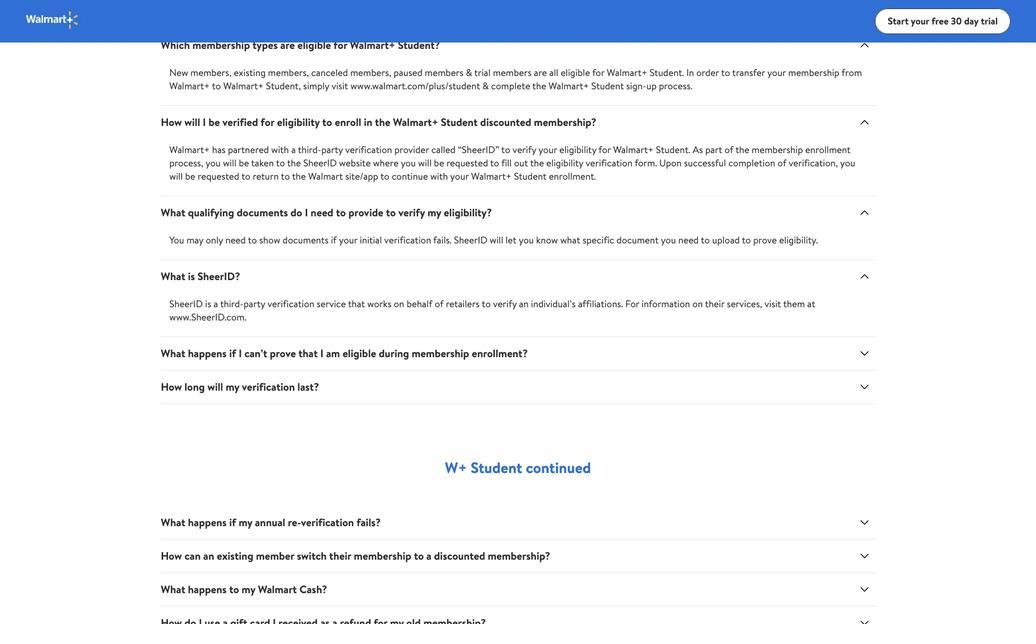 Task type: locate. For each thing, give the bounding box(es) containing it.
a inside "walmart+ has partnered with a third-party verification provider called "sheerid" to verify your eligibility for walmart+ student. as part of the membership enrollment process, you will be taken to the sheerid website where you will be requested to fill out the eligibility verification form. upon successful completion of verification, you will be requested to return to the walmart site/app to continue with your walmart+ student enrollment."
[[291, 143, 296, 156]]

that
[[348, 297, 365, 310], [299, 346, 318, 360]]

2 what from the top
[[161, 269, 185, 283]]

up
[[646, 79, 657, 93]]

0 horizontal spatial on
[[394, 297, 404, 310]]

eligible up canceled
[[297, 38, 331, 52]]

you may only need to show documents if your initial verification fails. sheerid will let you know what specific document you need to upload to prove eligibility.
[[169, 233, 818, 247]]

1 vertical spatial their
[[329, 549, 351, 563]]

0 horizontal spatial party
[[244, 297, 265, 310]]

only
[[206, 233, 223, 247]]

1 vertical spatial sheerid
[[454, 233, 488, 247]]

start your free 30 day trial button
[[875, 9, 1011, 34]]

0 horizontal spatial sheerid
[[169, 297, 203, 310]]

simply
[[303, 79, 329, 93]]

verify right fill at the top
[[513, 143, 536, 156]]

how can an existing member switch their membership to a discounted membership? image
[[858, 550, 871, 562]]

what happens if my annual re-verification fails? image
[[858, 516, 871, 529]]

for left form.
[[599, 143, 611, 156]]

eligible
[[297, 38, 331, 52], [561, 66, 590, 79], [343, 346, 376, 360]]

party
[[321, 143, 343, 156], [244, 297, 265, 310]]

an inside sheerid is a third-party verification service that works on behalf of retailers to verify an individual's affiliations. for information on their services, visit them at www.sheerid.com.
[[519, 297, 529, 310]]

of right the part
[[725, 143, 734, 156]]

are
[[280, 38, 295, 52], [534, 66, 547, 79]]

sheerid down "what is sheerid?"
[[169, 297, 203, 310]]

1 what from the top
[[161, 205, 185, 220]]

2 horizontal spatial need
[[678, 233, 699, 247]]

start
[[888, 14, 909, 27]]

w+ image
[[26, 10, 79, 30]]

1 vertical spatial third-
[[220, 297, 244, 310]]

where
[[373, 156, 399, 170]]

eligibility
[[277, 115, 320, 129], [559, 143, 597, 156], [546, 156, 583, 170]]

what for what happens if my annual re-verification fails?
[[161, 515, 185, 530]]

2 vertical spatial eligible
[[343, 346, 376, 360]]

1 vertical spatial is
[[205, 297, 211, 310]]

0 vertical spatial happens
[[188, 346, 227, 360]]

0 vertical spatial student.
[[650, 66, 684, 79]]

for right verified at the top
[[261, 115, 274, 129]]

members, right new
[[191, 66, 232, 79]]

w+
[[445, 457, 467, 478]]

membership left enrollment
[[752, 143, 803, 156]]

you right document
[[661, 233, 676, 247]]

new members, existing members, canceled members, paused members & trial members are all eligible for walmart+ student. in order to transfer your membership from walmart+ to walmart+ student, simply visit www.walmart.com/plus/student & complete the walmart+ student sign-up process.
[[169, 66, 862, 93]]

0 vertical spatial how
[[161, 115, 182, 129]]

1 vertical spatial eligible
[[561, 66, 590, 79]]

need right only
[[225, 233, 246, 247]]

verify right retailers
[[493, 297, 517, 310]]

completion
[[728, 156, 775, 170]]

of right behalf
[[435, 297, 444, 310]]

happens down can at the bottom left of page
[[188, 582, 227, 597]]

1 horizontal spatial third-
[[298, 143, 321, 156]]

be left taken
[[239, 156, 249, 170]]

to
[[721, 66, 730, 79], [212, 79, 221, 93], [322, 115, 332, 129], [501, 143, 510, 156], [276, 156, 285, 170], [490, 156, 499, 170], [241, 170, 250, 183], [281, 170, 290, 183], [381, 170, 389, 183], [336, 205, 346, 220], [386, 205, 396, 220], [248, 233, 257, 247], [701, 233, 710, 247], [742, 233, 751, 247], [482, 297, 491, 310], [414, 549, 424, 563], [229, 582, 239, 597]]

members left all
[[493, 66, 532, 79]]

membership inside new members, existing members, canceled members, paused members & trial members are all eligible for walmart+ student. in order to transfer your membership from walmart+ to walmart+ student, simply visit www.walmart.com/plus/student & complete the walmart+ student sign-up process.
[[788, 66, 840, 79]]

documents up show on the top left of page
[[237, 205, 288, 220]]

1 vertical spatial with
[[430, 170, 448, 183]]

student right fill at the top
[[514, 170, 547, 183]]

1 horizontal spatial of
[[725, 143, 734, 156]]

0 vertical spatial visit
[[332, 79, 348, 93]]

student right w+
[[471, 457, 522, 478]]

party down enroll
[[321, 143, 343, 156]]

if down "what qualifying documents do i need to provide to verify my eligibility?"
[[331, 233, 337, 247]]

1 horizontal spatial need
[[311, 205, 333, 220]]

what for what happens to my walmart cash?
[[161, 582, 185, 597]]

members, down which membership types are eligible for walmart+ student?
[[268, 66, 309, 79]]

1 vertical spatial happens
[[188, 515, 227, 530]]

2 vertical spatial if
[[229, 515, 236, 530]]

cash?
[[299, 582, 327, 597]]

enrollment
[[805, 143, 851, 156]]

verification
[[345, 143, 392, 156], [586, 156, 633, 170], [384, 233, 431, 247], [268, 297, 314, 310], [242, 380, 295, 394], [301, 515, 354, 530]]

is left sheerid?
[[188, 269, 195, 283]]

of right completion
[[778, 156, 787, 170]]

1 members, from the left
[[191, 66, 232, 79]]

1 vertical spatial an
[[203, 549, 214, 563]]

members, left paused
[[350, 66, 391, 79]]

1 vertical spatial visit
[[765, 297, 781, 310]]

party up can't
[[244, 297, 265, 310]]

existing down types
[[234, 66, 266, 79]]

third- left website
[[298, 143, 321, 156]]

enroll
[[335, 115, 361, 129]]

membership left from
[[788, 66, 840, 79]]

how for how will i be verified for eligibility to enroll in the walmart+ student discounted membership?
[[161, 115, 182, 129]]

verify
[[513, 143, 536, 156], [398, 205, 425, 220], [493, 297, 517, 310]]

what up can at the bottom left of page
[[161, 515, 185, 530]]

order
[[696, 66, 719, 79]]

0 horizontal spatial visit
[[332, 79, 348, 93]]

1 vertical spatial party
[[244, 297, 265, 310]]

what
[[161, 205, 185, 220], [161, 269, 185, 283], [161, 346, 185, 360], [161, 515, 185, 530], [161, 582, 185, 597]]

are right types
[[280, 38, 295, 52]]

in
[[364, 115, 372, 129]]

student inside "walmart+ has partnered with a third-party verification provider called "sheerid" to verify your eligibility for walmart+ student. as part of the membership enrollment process, you will be taken to the sheerid website where you will be requested to fill out the eligibility verification form. upon successful completion of verification, you will be requested to return to the walmart site/app to continue with your walmart+ student enrollment."
[[514, 170, 547, 183]]

student. left as
[[656, 143, 691, 156]]

with down 'called'
[[430, 170, 448, 183]]

prove right can't
[[270, 346, 296, 360]]

called
[[431, 143, 456, 156]]

happens
[[188, 346, 227, 360], [188, 515, 227, 530], [188, 582, 227, 597]]

2 vertical spatial a
[[426, 549, 432, 563]]

verification up site/app on the top
[[345, 143, 392, 156]]

during
[[379, 346, 409, 360]]

my for cash?
[[242, 582, 255, 597]]

third-
[[298, 143, 321, 156], [220, 297, 244, 310]]

fails.
[[433, 233, 452, 247]]

membership
[[192, 38, 250, 52], [788, 66, 840, 79], [752, 143, 803, 156], [412, 346, 469, 360], [354, 549, 411, 563]]

what down can at the bottom left of page
[[161, 582, 185, 597]]

1 vertical spatial discounted
[[434, 549, 485, 563]]

1 vertical spatial student.
[[656, 143, 691, 156]]

1 horizontal spatial is
[[205, 297, 211, 310]]

"sheerid"
[[458, 143, 499, 156]]

1 horizontal spatial that
[[348, 297, 365, 310]]

your left initial at the left of the page
[[339, 233, 358, 247]]

sheerid down eligibility?
[[454, 233, 488, 247]]

0 vertical spatial third-
[[298, 143, 321, 156]]

visit right simply
[[332, 79, 348, 93]]

what happens if my annual re-verification fails?
[[161, 515, 381, 530]]

happens up long
[[188, 346, 227, 360]]

2 vertical spatial how
[[161, 549, 182, 563]]

what qualifying documents do i need to provide to verify my eligibility?
[[161, 205, 492, 220]]

their left 'services,'
[[705, 297, 725, 310]]

are left all
[[534, 66, 547, 79]]

0 vertical spatial trial
[[981, 14, 998, 27]]

0 vertical spatial that
[[348, 297, 365, 310]]

on right information
[[692, 297, 703, 310]]

which
[[161, 38, 190, 52]]

is for what
[[188, 269, 195, 283]]

0 horizontal spatial eligible
[[297, 38, 331, 52]]

1 horizontal spatial &
[[483, 79, 489, 93]]

1 horizontal spatial eligible
[[343, 346, 376, 360]]

0 horizontal spatial of
[[435, 297, 444, 310]]

verification inside sheerid is a third-party verification service that works on behalf of retailers to verify an individual's affiliations. for information on their services, visit them at www.sheerid.com.
[[268, 297, 314, 310]]

on right works
[[394, 297, 404, 310]]

0 vertical spatial walmart
[[308, 170, 343, 183]]

happens for walmart
[[188, 582, 227, 597]]

0 horizontal spatial prove
[[270, 346, 296, 360]]

need left upload
[[678, 233, 699, 247]]

0 vertical spatial their
[[705, 297, 725, 310]]

0 horizontal spatial is
[[188, 269, 195, 283]]

sheerid left website
[[303, 156, 337, 170]]

visit inside sheerid is a third-party verification service that works on behalf of retailers to verify an individual's affiliations. for information on their services, visit them at www.sheerid.com.
[[765, 297, 781, 310]]

0 horizontal spatial members,
[[191, 66, 232, 79]]

existing
[[234, 66, 266, 79], [217, 549, 253, 563]]

upload
[[712, 233, 740, 247]]

2 happens from the top
[[188, 515, 227, 530]]

new
[[169, 66, 188, 79]]

requested down has
[[198, 170, 239, 183]]

2 vertical spatial verify
[[493, 297, 517, 310]]

0 horizontal spatial an
[[203, 549, 214, 563]]

walmart
[[308, 170, 343, 183], [258, 582, 297, 597]]

1 vertical spatial verify
[[398, 205, 425, 220]]

sign-
[[626, 79, 646, 93]]

2 vertical spatial sheerid
[[169, 297, 203, 310]]

an left individual's
[[519, 297, 529, 310]]

party inside sheerid is a third-party verification service that works on behalf of retailers to verify an individual's affiliations. for information on their services, visit them at www.sheerid.com.
[[244, 297, 265, 310]]

sheerid inside sheerid is a third-party verification service that works on behalf of retailers to verify an individual's affiliations. for information on their services, visit them at www.sheerid.com.
[[169, 297, 203, 310]]

2 how from the top
[[161, 380, 182, 394]]

existing inside new members, existing members, canceled members, paused members & trial members are all eligible for walmart+ student. in order to transfer your membership from walmart+ to walmart+ student, simply visit www.walmart.com/plus/student & complete the walmart+ student sign-up process.
[[234, 66, 266, 79]]

if left annual
[[229, 515, 236, 530]]

eligible right all
[[561, 66, 590, 79]]

my for last?
[[226, 380, 239, 394]]

how up process,
[[161, 115, 182, 129]]

1 vertical spatial walmart
[[258, 582, 297, 597]]

eligibility.
[[779, 233, 818, 247]]

members right paused
[[425, 66, 464, 79]]

4 what from the top
[[161, 515, 185, 530]]

0 vertical spatial is
[[188, 269, 195, 283]]

1 horizontal spatial walmart
[[308, 170, 343, 183]]

0 vertical spatial prove
[[753, 233, 777, 247]]

discounted
[[480, 115, 531, 129], [434, 549, 485, 563]]

www.walmart.com/plus/student
[[350, 79, 480, 93]]

1 vertical spatial are
[[534, 66, 547, 79]]

membership inside "walmart+ has partnered with a third-party verification provider called "sheerid" to verify your eligibility for walmart+ student. as part of the membership enrollment process, you will be taken to the sheerid website where you will be requested to fill out the eligibility verification form. upon successful completion of verification, you will be requested to return to the walmart site/app to continue with your walmart+ student enrollment."
[[752, 143, 803, 156]]

will
[[184, 115, 200, 129], [223, 156, 236, 170], [418, 156, 432, 170], [169, 170, 183, 183], [490, 233, 503, 247], [207, 380, 223, 394]]

3 happens from the top
[[188, 582, 227, 597]]

1 horizontal spatial are
[[534, 66, 547, 79]]

of
[[725, 143, 734, 156], [778, 156, 787, 170], [435, 297, 444, 310]]

walmart+ has partnered with a third-party verification provider called "sheerid" to verify your eligibility for walmart+ student. as part of the membership enrollment process, you will be taken to the sheerid website where you will be requested to fill out the eligibility verification form. upon successful completion of verification, you will be requested to return to the walmart site/app to continue with your walmart+ student enrollment.
[[169, 143, 855, 183]]

walmart up "what qualifying documents do i need to provide to verify my eligibility?"
[[308, 170, 343, 183]]

0 horizontal spatial that
[[299, 346, 318, 360]]

0 horizontal spatial trial
[[474, 66, 491, 79]]

student left sign-
[[591, 79, 624, 93]]

may
[[187, 233, 203, 247]]

2 vertical spatial happens
[[188, 582, 227, 597]]

be right provider
[[434, 156, 444, 170]]

the
[[533, 79, 546, 93], [375, 115, 390, 129], [736, 143, 750, 156], [287, 156, 301, 170], [530, 156, 544, 170], [292, 170, 306, 183]]

walmart down member
[[258, 582, 297, 597]]

is down "what is sheerid?"
[[205, 297, 211, 310]]

fill
[[501, 156, 512, 170]]

trial inside button
[[981, 14, 998, 27]]

walmart inside "walmart+ has partnered with a third-party verification provider called "sheerid" to verify your eligibility for walmart+ student. as part of the membership enrollment process, you will be taken to the sheerid website where you will be requested to fill out the eligibility verification form. upon successful completion of verification, you will be requested to return to the walmart site/app to continue with your walmart+ student enrollment."
[[308, 170, 343, 183]]

visit left them
[[765, 297, 781, 310]]

your inside new members, existing members, canceled members, paused members & trial members are all eligible for walmart+ student. in order to transfer your membership from walmart+ to walmart+ student, simply visit www.walmart.com/plus/student & complete the walmart+ student sign-up process.
[[767, 66, 786, 79]]

0 horizontal spatial a
[[214, 297, 218, 310]]

1 horizontal spatial members,
[[268, 66, 309, 79]]

membership right during
[[412, 346, 469, 360]]

1 vertical spatial a
[[214, 297, 218, 310]]

0 vertical spatial existing
[[234, 66, 266, 79]]

membership?
[[534, 115, 597, 129], [488, 549, 550, 563]]

happens up can at the bottom left of page
[[188, 515, 227, 530]]

their
[[705, 297, 725, 310], [329, 549, 351, 563]]

1 vertical spatial trial
[[474, 66, 491, 79]]

trial left complete
[[474, 66, 491, 79]]

with up return
[[271, 143, 289, 156]]

part
[[705, 143, 722, 156]]

0 horizontal spatial members
[[425, 66, 464, 79]]

verification left "fails."
[[384, 233, 431, 247]]

i left verified at the top
[[203, 115, 206, 129]]

on
[[394, 297, 404, 310], [692, 297, 703, 310]]

i
[[203, 115, 206, 129], [305, 205, 308, 220], [239, 346, 242, 360], [320, 346, 324, 360]]

if
[[331, 233, 337, 247], [229, 346, 236, 360], [229, 515, 236, 530]]

trial
[[981, 14, 998, 27], [474, 66, 491, 79]]

1 horizontal spatial party
[[321, 143, 343, 156]]

how left can at the bottom left of page
[[161, 549, 182, 563]]

2 horizontal spatial members,
[[350, 66, 391, 79]]

2 members, from the left
[[268, 66, 309, 79]]

0 horizontal spatial need
[[225, 233, 246, 247]]

1 on from the left
[[394, 297, 404, 310]]

2 on from the left
[[692, 297, 703, 310]]

you
[[206, 156, 221, 170], [401, 156, 416, 170], [840, 156, 855, 170], [519, 233, 534, 247], [661, 233, 676, 247]]

your inside button
[[911, 14, 929, 27]]

0 horizontal spatial with
[[271, 143, 289, 156]]

1 horizontal spatial trial
[[981, 14, 998, 27]]

www.sheerid.com.
[[169, 310, 246, 324]]

0 vertical spatial verify
[[513, 143, 536, 156]]

at
[[807, 297, 816, 310]]

verify inside "walmart+ has partnered with a third-party verification provider called "sheerid" to verify your eligibility for walmart+ student. as part of the membership enrollment process, you will be taken to the sheerid website where you will be requested to fill out the eligibility verification form. upon successful completion of verification, you will be requested to return to the walmart site/app to continue with your walmart+ student enrollment."
[[513, 143, 536, 156]]

1 vertical spatial if
[[229, 346, 236, 360]]

prove left the eligibility.
[[753, 233, 777, 247]]

requested
[[447, 156, 488, 170], [198, 170, 239, 183]]

0 horizontal spatial third-
[[220, 297, 244, 310]]

5 what from the top
[[161, 582, 185, 597]]

services,
[[727, 297, 762, 310]]

0 horizontal spatial their
[[329, 549, 351, 563]]

what happens to my walmart cash?
[[161, 582, 327, 597]]

0 vertical spatial are
[[280, 38, 295, 52]]

1 horizontal spatial an
[[519, 297, 529, 310]]

specific
[[583, 233, 614, 247]]

how left long
[[161, 380, 182, 394]]

3 how from the top
[[161, 549, 182, 563]]

which membership types are eligible for walmart+ student?
[[161, 38, 440, 52]]

site/app
[[345, 170, 378, 183]]

third- inside "walmart+ has partnered with a third-party verification provider called "sheerid" to verify your eligibility for walmart+ student. as part of the membership enrollment process, you will be taken to the sheerid website where you will be requested to fill out the eligibility verification form. upon successful completion of verification, you will be requested to return to the walmart site/app to continue with your walmart+ student enrollment."
[[298, 143, 321, 156]]

what qualifying documents do i need to provide to verify my eligibility? image
[[858, 206, 871, 219]]

student up 'called'
[[441, 115, 478, 129]]

requested left fill at the top
[[447, 156, 488, 170]]

annual
[[255, 515, 285, 530]]

sheerid is a third-party verification service that works on behalf of retailers to verify an individual's affiliations. for information on their services, visit them at www.sheerid.com.
[[169, 297, 816, 324]]

1 vertical spatial documents
[[283, 233, 329, 247]]

1 vertical spatial how
[[161, 380, 182, 394]]

provide
[[348, 205, 383, 220]]

eligible right am
[[343, 346, 376, 360]]

what down you
[[161, 269, 185, 283]]

0 vertical spatial sheerid
[[303, 156, 337, 170]]

2 horizontal spatial of
[[778, 156, 787, 170]]

verification left service
[[268, 297, 314, 310]]

their right switch
[[329, 549, 351, 563]]

1 how from the top
[[161, 115, 182, 129]]

the inside new members, existing members, canceled members, paused members & trial members are all eligible for walmart+ student. in order to transfer your membership from walmart+ to walmart+ student, simply visit www.walmart.com/plus/student & complete the walmart+ student sign-up process.
[[533, 79, 546, 93]]

prove
[[753, 233, 777, 247], [270, 346, 296, 360]]

0 vertical spatial a
[[291, 143, 296, 156]]

which membership types are eligible for walmart+ student? image
[[858, 39, 871, 52]]

documents down "do"
[[283, 233, 329, 247]]

initial
[[360, 233, 382, 247]]

an
[[519, 297, 529, 310], [203, 549, 214, 563]]

an right can at the bottom left of page
[[203, 549, 214, 563]]

1 horizontal spatial sheerid
[[303, 156, 337, 170]]

0 vertical spatial an
[[519, 297, 529, 310]]

eligibility right out
[[546, 156, 583, 170]]

party inside "walmart+ has partnered with a third-party verification provider called "sheerid" to verify your eligibility for walmart+ student. as part of the membership enrollment process, you will be taken to the sheerid website where you will be requested to fill out the eligibility verification form. upon successful completion of verification, you will be requested to return to the walmart site/app to continue with your walmart+ student enrollment."
[[321, 143, 343, 156]]

your right the transfer
[[767, 66, 786, 79]]

what up long
[[161, 346, 185, 360]]

last?
[[297, 380, 319, 394]]

for inside new members, existing members, canceled members, paused members & trial members are all eligible for walmart+ student. in order to transfer your membership from walmart+ to walmart+ student, simply visit www.walmart.com/plus/student & complete the walmart+ student sign-up process.
[[592, 66, 605, 79]]

website
[[339, 156, 371, 170]]

3 what from the top
[[161, 346, 185, 360]]

0 horizontal spatial &
[[466, 66, 472, 79]]

1 happens from the top
[[188, 346, 227, 360]]

1 horizontal spatial a
[[291, 143, 296, 156]]

be
[[208, 115, 220, 129], [239, 156, 249, 170], [434, 156, 444, 170], [185, 170, 195, 183]]

you right let at the top left of the page
[[519, 233, 534, 247]]

that left am
[[299, 346, 318, 360]]

if left can't
[[229, 346, 236, 360]]

0 vertical spatial party
[[321, 143, 343, 156]]

what up you
[[161, 205, 185, 220]]

need right "do"
[[311, 205, 333, 220]]

trial right day
[[981, 14, 998, 27]]

walmart+
[[350, 38, 395, 52], [607, 66, 647, 79], [169, 79, 210, 93], [223, 79, 264, 93], [549, 79, 589, 93], [393, 115, 438, 129], [169, 143, 210, 156], [613, 143, 654, 156], [471, 170, 512, 183]]

that left works
[[348, 297, 365, 310]]

2 horizontal spatial eligible
[[561, 66, 590, 79]]

for left sign-
[[592, 66, 605, 79]]

1 horizontal spatial their
[[705, 297, 725, 310]]

is inside sheerid is a third-party verification service that works on behalf of retailers to verify an individual's affiliations. for information on their services, visit them at www.sheerid.com.
[[205, 297, 211, 310]]

affiliations.
[[578, 297, 623, 310]]



Task type: describe. For each thing, give the bounding box(es) containing it.
free
[[932, 14, 949, 27]]

what is sheerid?
[[161, 269, 240, 283]]

0 horizontal spatial are
[[280, 38, 295, 52]]

student?
[[398, 38, 440, 52]]

0 vertical spatial with
[[271, 143, 289, 156]]

you right verification,
[[840, 156, 855, 170]]

how for how can an existing member switch their membership to a discounted membership?
[[161, 549, 182, 563]]

verification up switch
[[301, 515, 354, 530]]

1 vertical spatial that
[[299, 346, 318, 360]]

happens for can't
[[188, 346, 227, 360]]

long
[[184, 380, 205, 394]]

out
[[514, 156, 528, 170]]

do
[[291, 205, 302, 220]]

membership left types
[[192, 38, 250, 52]]

let
[[506, 233, 517, 247]]

1 vertical spatial existing
[[217, 549, 253, 563]]

return
[[253, 170, 279, 183]]

partnered
[[228, 143, 269, 156]]

0 vertical spatial membership?
[[534, 115, 597, 129]]

individual's
[[531, 297, 576, 310]]

member
[[256, 549, 294, 563]]

upon
[[659, 156, 682, 170]]

w+ student continued
[[445, 457, 591, 478]]

how will i be verified for eligibility to enroll in the walmart+ student discounted membership?
[[161, 115, 597, 129]]

1 horizontal spatial requested
[[447, 156, 488, 170]]

process.
[[659, 79, 693, 93]]

are inside new members, existing members, canceled members, paused members & trial members are all eligible for walmart+ student. in order to transfer your membership from walmart+ to walmart+ student, simply visit www.walmart.com/plus/student & complete the walmart+ student sign-up process.
[[534, 66, 547, 79]]

if for re-
[[229, 515, 236, 530]]

how long will my verification last?
[[161, 380, 319, 394]]

verified
[[222, 115, 258, 129]]

student inside new members, existing members, canceled members, paused members & trial members are all eligible for walmart+ student. in order to transfer your membership from walmart+ to walmart+ student, simply visit www.walmart.com/plus/student & complete the walmart+ student sign-up process.
[[591, 79, 624, 93]]

student. inside "walmart+ has partnered with a third-party verification provider called "sheerid" to verify your eligibility for walmart+ student. as part of the membership enrollment process, you will be taken to the sheerid website where you will be requested to fill out the eligibility verification form. upon successful completion of verification, you will be requested to return to the walmart site/app to continue with your walmart+ student enrollment."
[[656, 143, 691, 156]]

how for how long will my verification last?
[[161, 380, 182, 394]]

student,
[[266, 79, 301, 93]]

what for what happens if i can't prove that i am eligible during membership enrollment?
[[161, 346, 185, 360]]

be up qualifying
[[185, 170, 195, 183]]

retailers
[[446, 297, 480, 310]]

you right where
[[401, 156, 416, 170]]

0 vertical spatial if
[[331, 233, 337, 247]]

for inside "walmart+ has partnered with a third-party verification provider called "sheerid" to verify your eligibility for walmart+ student. as part of the membership enrollment process, you will be taken to the sheerid website where you will be requested to fill out the eligibility verification form. upon successful completion of verification, you will be requested to return to the walmart site/app to continue with your walmart+ student enrollment."
[[599, 143, 611, 156]]

know
[[536, 233, 558, 247]]

information
[[642, 297, 690, 310]]

your right out
[[539, 143, 557, 156]]

third- inside sheerid is a third-party verification service that works on behalf of retailers to verify an individual's affiliations. for information on their services, visit them at www.sheerid.com.
[[220, 297, 244, 310]]

how will i be verified for eligibility to enroll in the walmart+ student discounted membership? image
[[858, 116, 871, 129]]

eligibility?
[[444, 205, 492, 220]]

eligibility down student,
[[277, 115, 320, 129]]

what is sheerid? image
[[858, 270, 871, 283]]

for
[[625, 297, 639, 310]]

membership down fails?
[[354, 549, 411, 563]]

i right "do"
[[305, 205, 308, 220]]

their inside sheerid is a third-party verification service that works on behalf of retailers to verify an individual's affiliations. for information on their services, visit them at www.sheerid.com.
[[705, 297, 725, 310]]

types
[[253, 38, 278, 52]]

eligible inside new members, existing members, canceled members, paused members & trial members are all eligible for walmart+ student. in order to transfer your membership from walmart+ to walmart+ student, simply visit www.walmart.com/plus/student & complete the walmart+ student sign-up process.
[[561, 66, 590, 79]]

1 members from the left
[[425, 66, 464, 79]]

form.
[[635, 156, 657, 170]]

1 vertical spatial prove
[[270, 346, 296, 360]]

what for what qualifying documents do i need to provide to verify my eligibility?
[[161, 205, 185, 220]]

provider
[[394, 143, 429, 156]]

verify inside sheerid is a third-party verification service that works on behalf of retailers to verify an individual's affiliations. for information on their services, visit them at www.sheerid.com.
[[493, 297, 517, 310]]

a inside sheerid is a third-party verification service that works on behalf of retailers to verify an individual's affiliations. for information on their services, visit them at www.sheerid.com.
[[214, 297, 218, 310]]

qualifying
[[188, 205, 234, 220]]

how do i use a gift card i received as a refund for my old membership? image
[[858, 617, 871, 624]]

1 horizontal spatial prove
[[753, 233, 777, 247]]

process,
[[169, 156, 203, 170]]

for up canceled
[[334, 38, 347, 52]]

i left am
[[320, 346, 324, 360]]

verification left form.
[[586, 156, 633, 170]]

1 vertical spatial membership?
[[488, 549, 550, 563]]

what
[[560, 233, 580, 247]]

0 horizontal spatial walmart
[[258, 582, 297, 597]]

sheerid inside "walmart+ has partnered with a third-party verification provider called "sheerid" to verify your eligibility for walmart+ student. as part of the membership enrollment process, you will be taken to the sheerid website where you will be requested to fill out the eligibility verification form. upon successful completion of verification, you will be requested to return to the walmart site/app to continue with your walmart+ student enrollment."
[[303, 156, 337, 170]]

complete
[[491, 79, 530, 93]]

taken
[[251, 156, 274, 170]]

what happens if i can't prove that i am eligible during membership enrollment?
[[161, 346, 528, 360]]

2 horizontal spatial sheerid
[[454, 233, 488, 247]]

verification down can't
[[242, 380, 295, 394]]

what happens if i can't prove that i am eligible during membership enrollment? image
[[858, 347, 871, 360]]

can
[[184, 549, 201, 563]]

you right process,
[[206, 156, 221, 170]]

day
[[964, 14, 979, 27]]

of inside sheerid is a third-party verification service that works on behalf of retailers to verify an individual's affiliations. for information on their services, visit them at www.sheerid.com.
[[435, 297, 444, 310]]

start your free 30 day trial
[[888, 14, 998, 27]]

0 vertical spatial discounted
[[480, 115, 531, 129]]

switch
[[297, 549, 327, 563]]

am
[[326, 346, 340, 360]]

successful
[[684, 156, 726, 170]]

how can an existing member switch their membership to a discounted membership?
[[161, 549, 550, 563]]

behalf
[[407, 297, 432, 310]]

continued
[[526, 457, 591, 478]]

you
[[169, 233, 184, 247]]

document
[[617, 233, 659, 247]]

enrollment?
[[472, 346, 528, 360]]

canceled
[[311, 66, 348, 79]]

re-
[[288, 515, 301, 530]]

if for prove
[[229, 346, 236, 360]]

transfer
[[732, 66, 765, 79]]

trial inside new members, existing members, canceled members, paused members & trial members are all eligible for walmart+ student. in order to transfer your membership from walmart+ to walmart+ student, simply visit www.walmart.com/plus/student & complete the walmart+ student sign-up process.
[[474, 66, 491, 79]]

from
[[842, 66, 862, 79]]

sheerid?
[[198, 269, 240, 283]]

visit inside new members, existing members, canceled members, paused members & trial members are all eligible for walmart+ student. in order to transfer your membership from walmart+ to walmart+ student, simply visit www.walmart.com/plus/student & complete the walmart+ student sign-up process.
[[332, 79, 348, 93]]

your down 'called'
[[450, 170, 469, 183]]

show
[[259, 233, 280, 247]]

30
[[951, 14, 962, 27]]

works
[[367, 297, 392, 310]]

0 vertical spatial documents
[[237, 205, 288, 220]]

happens for annual
[[188, 515, 227, 530]]

paused
[[394, 66, 423, 79]]

2 horizontal spatial a
[[426, 549, 432, 563]]

continue
[[392, 170, 428, 183]]

student. inside new members, existing members, canceled members, paused members & trial members are all eligible for walmart+ student. in order to transfer your membership from walmart+ to walmart+ student, simply visit www.walmart.com/plus/student & complete the walmart+ student sign-up process.
[[650, 66, 684, 79]]

that inside sheerid is a third-party verification service that works on behalf of retailers to verify an individual's affiliations. for information on their services, visit them at www.sheerid.com.
[[348, 297, 365, 310]]

verification,
[[789, 156, 838, 170]]

0 vertical spatial eligible
[[297, 38, 331, 52]]

enrollment.
[[549, 170, 596, 183]]

3 members, from the left
[[350, 66, 391, 79]]

as
[[693, 143, 703, 156]]

what for what is sheerid?
[[161, 269, 185, 283]]

i left can't
[[239, 346, 242, 360]]

0 horizontal spatial requested
[[198, 170, 239, 183]]

is for sheerid
[[205, 297, 211, 310]]

what happens to my walmart cash? image
[[858, 583, 871, 596]]

to inside sheerid is a third-party verification service that works on behalf of retailers to verify an individual's affiliations. for information on their services, visit them at www.sheerid.com.
[[482, 297, 491, 310]]

be left verified at the top
[[208, 115, 220, 129]]

how long will my verification last? image
[[858, 381, 871, 393]]

my for re-
[[239, 515, 252, 530]]

has
[[212, 143, 226, 156]]

them
[[783, 297, 805, 310]]

in
[[687, 66, 694, 79]]

can't
[[244, 346, 267, 360]]

2 members from the left
[[493, 66, 532, 79]]

eligibility up enrollment.
[[559, 143, 597, 156]]



Task type: vqa. For each thing, say whether or not it's contained in the screenshot.
that to the bottom
yes



